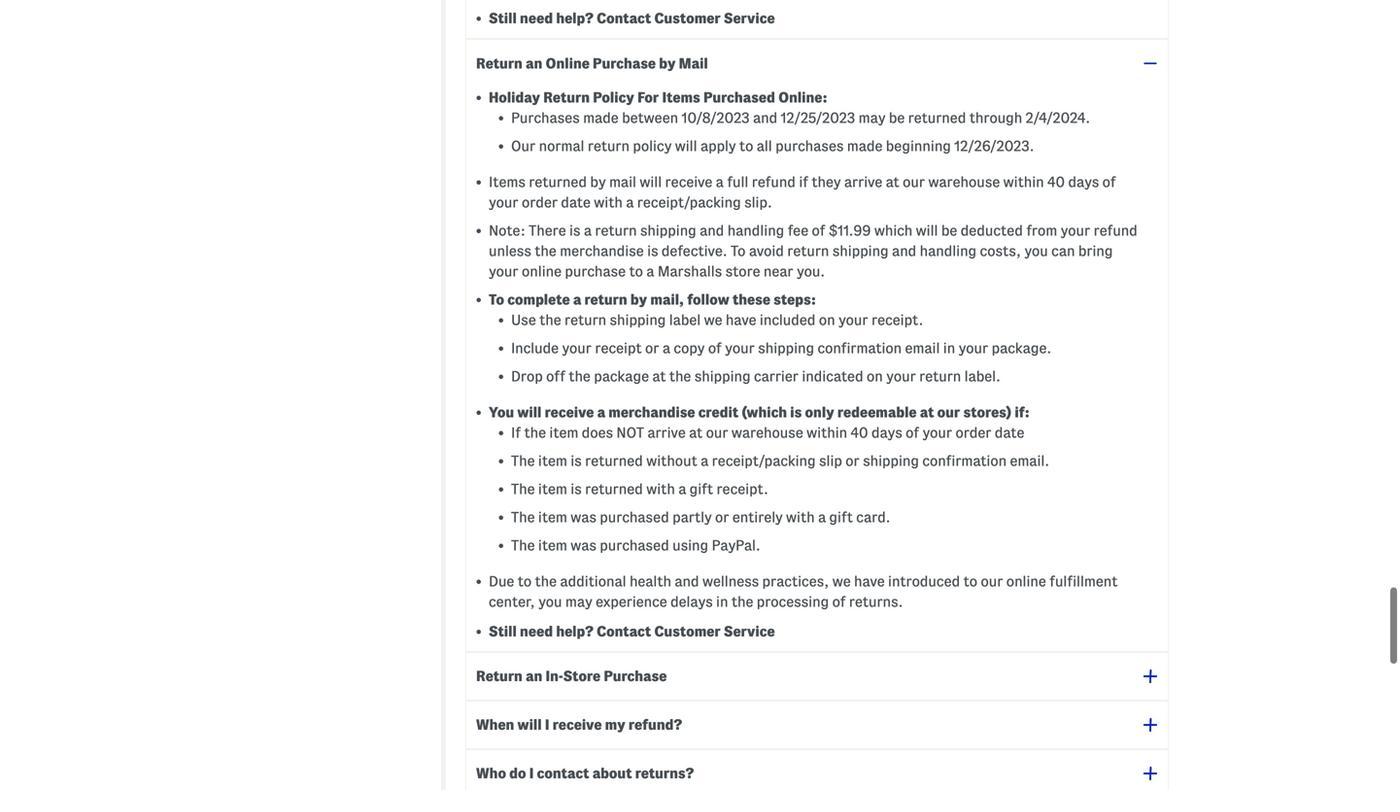 Task type: vqa. For each thing, say whether or not it's contained in the screenshot.
wellness
yes



Task type: locate. For each thing, give the bounding box(es) containing it.
date inside items returned by mail will receive a full refund if they arrive at our warehouse within 40 days of your order date with a receipt/packing slip.
[[561, 194, 591, 210]]

0 vertical spatial handling
[[728, 222, 784, 238]]

complete
[[507, 291, 570, 307]]

return up purchase
[[595, 222, 637, 238]]

at down beginning
[[886, 174, 900, 190]]

2 contact from the top
[[597, 623, 651, 639]]

days inside items returned by mail will receive a full refund if they arrive at our warehouse within 40 days of your order date with a receipt/packing slip.
[[1068, 174, 1099, 190]]

avoid
[[749, 243, 784, 259]]

1 horizontal spatial may
[[859, 110, 886, 126]]

a left copy
[[663, 340, 671, 356]]

0 vertical spatial return
[[476, 56, 523, 72]]

label
[[669, 312, 701, 328]]

will right when on the bottom left of page
[[517, 717, 542, 733]]

1 need from the top
[[520, 10, 553, 26]]

only
[[805, 404, 834, 420]]

or right the slip
[[846, 453, 860, 469]]

1 vertical spatial still
[[489, 623, 517, 639]]

still up the holiday
[[489, 10, 517, 26]]

1 vertical spatial contact customer service link
[[597, 623, 775, 639]]

1 vertical spatial or
[[846, 453, 860, 469]]

0 horizontal spatial you
[[538, 594, 562, 610]]

2 was from the top
[[571, 537, 597, 553]]

was up the item was purchased using paypal.
[[571, 509, 597, 525]]

items inside items returned by mail will receive a full refund if they arrive at our warehouse within 40 days of your order date with a receipt/packing slip.
[[489, 174, 526, 190]]

will right mail
[[640, 174, 662, 190]]

need for second contact customer service link
[[520, 623, 553, 639]]

days
[[1068, 174, 1099, 190], [872, 424, 903, 441]]

our
[[511, 138, 536, 154]]

merchandise up not
[[609, 404, 695, 420]]

return an in-store purchase
[[476, 668, 667, 684]]

1 customer from the top
[[654, 10, 721, 26]]

2 need from the top
[[520, 623, 553, 639]]

0 horizontal spatial order
[[522, 194, 558, 210]]

due
[[489, 573, 514, 589]]

1 vertical spatial to
[[489, 291, 504, 307]]

0 vertical spatial warehouse
[[928, 174, 1000, 190]]

email.
[[1010, 453, 1050, 469]]

0 horizontal spatial items
[[489, 174, 526, 190]]

0 horizontal spatial receipt.
[[717, 481, 769, 497]]

3 the from the top
[[511, 509, 535, 525]]

have
[[726, 312, 757, 328], [854, 573, 885, 589]]

1 was from the top
[[571, 509, 597, 525]]

1 vertical spatial customer
[[654, 623, 721, 639]]

to inside note: there is a return shipping and handling fee of $11.99 which will be deducted from your refund unless the merchandise is defective. to avoid return shipping and handling costs, you can bring your online purchase to a marshalls store near you.
[[629, 263, 643, 279]]

1 vertical spatial i
[[529, 765, 534, 781]]

items right for
[[662, 89, 700, 105]]

1 vertical spatial help?
[[556, 623, 594, 639]]

apply
[[701, 138, 736, 154]]

contact down experience
[[597, 623, 651, 639]]

is
[[569, 222, 581, 238], [647, 243, 658, 259], [790, 404, 802, 420], [571, 453, 582, 469], [571, 481, 582, 497]]

0 horizontal spatial refund
[[752, 174, 796, 190]]

1 contact from the top
[[597, 10, 651, 26]]

customer
[[654, 10, 721, 26], [654, 623, 721, 639]]

the item was purchased partly or entirely with a gift card.
[[511, 509, 891, 525]]

when will i receive my refund? button
[[465, 700, 1169, 749]]

by
[[659, 56, 676, 72], [590, 174, 606, 190], [631, 291, 647, 307]]

credit
[[698, 404, 739, 420]]

warehouse inside items returned by mail will receive a full refund if they arrive at our warehouse within 40 days of your order date with a receipt/packing slip.
[[928, 174, 1000, 190]]

at
[[886, 174, 900, 190], [652, 368, 666, 384], [920, 404, 934, 420], [689, 424, 703, 441]]

0 horizontal spatial by
[[590, 174, 606, 190]]

an left online
[[526, 56, 543, 72]]

4 the from the top
[[511, 537, 535, 553]]

help? for second contact customer service link from the bottom of the page
[[556, 10, 594, 26]]

1 horizontal spatial we
[[833, 573, 851, 589]]

shipping
[[640, 222, 697, 238], [833, 243, 889, 259], [610, 312, 666, 328], [758, 340, 814, 356], [695, 368, 751, 384], [863, 453, 919, 469]]

refund inside note: there is a return shipping and handling fee of $11.99 which will be deducted from your refund unless the merchandise is defective. to avoid return shipping and handling costs, you can bring your online purchase to a marshalls store near you.
[[1094, 222, 1138, 238]]

1 horizontal spatial to
[[731, 243, 746, 259]]

i inside dropdown button
[[545, 717, 550, 733]]

between
[[622, 110, 678, 126]]

is for return
[[569, 222, 581, 238]]

2 purchased from the top
[[600, 537, 669, 553]]

(which
[[742, 404, 787, 420]]

the for the item was purchased using paypal.
[[511, 537, 535, 553]]

customer for second contact customer service link
[[654, 623, 721, 639]]

the right "if"
[[524, 424, 546, 441]]

0 vertical spatial purchased
[[600, 509, 669, 525]]

which
[[874, 222, 913, 238]]

purchased up health
[[600, 537, 669, 553]]

1 vertical spatial purchased
[[600, 537, 669, 553]]

i for contact
[[529, 765, 534, 781]]

receive down apply
[[665, 174, 713, 190]]

receipt. up email
[[872, 312, 924, 328]]

shipping down included on the top of page
[[758, 340, 814, 356]]

0 horizontal spatial days
[[872, 424, 903, 441]]

2 vertical spatial receive
[[553, 717, 602, 733]]

will right which
[[916, 222, 938, 238]]

item for the item was purchased using paypal.
[[538, 537, 567, 553]]

order up there
[[522, 194, 558, 210]]

mail,
[[650, 291, 684, 307]]

of inside due to the additional health and wellness practices, we have introduced to our online fulfillment center, you may experience delays in the processing of returns.
[[832, 594, 846, 610]]

arrive
[[844, 174, 883, 190], [648, 424, 686, 441]]

returns.
[[849, 594, 903, 610]]

i inside dropdown button
[[529, 765, 534, 781]]

2 vertical spatial or
[[715, 509, 729, 525]]

arrive up without
[[648, 424, 686, 441]]

0 vertical spatial on
[[819, 312, 835, 328]]

return up when on the bottom left of page
[[476, 668, 523, 684]]

0 vertical spatial or
[[645, 340, 659, 356]]

online inside due to the additional health and wellness practices, we have introduced to our online fulfillment center, you may experience delays in the processing of returns.
[[1007, 573, 1046, 589]]

receipt/packing up the defective.
[[637, 194, 741, 210]]

all
[[757, 138, 772, 154]]

be left "deducted"
[[942, 222, 957, 238]]

through
[[970, 110, 1023, 126]]

1 vertical spatial handling
[[920, 243, 977, 259]]

the down complete at the top of the page
[[539, 312, 561, 328]]

receipt/packing
[[637, 194, 741, 210], [712, 453, 816, 469]]

your
[[489, 194, 519, 210], [1061, 222, 1091, 238], [489, 263, 519, 279], [839, 312, 868, 328], [562, 340, 592, 356], [725, 340, 755, 356], [959, 340, 989, 356], [886, 368, 916, 384], [923, 424, 952, 441]]

1 vertical spatial date
[[995, 424, 1025, 441]]

2 customer from the top
[[654, 623, 721, 639]]

arrive inside items returned by mail will receive a full refund if they arrive at our warehouse within 40 days of your order date with a receipt/packing slip.
[[844, 174, 883, 190]]

by left "mail"
[[659, 56, 676, 72]]

drop off the package at the shipping carrier indicated on your return label.
[[511, 368, 1001, 384]]

package.
[[992, 340, 1052, 356]]

1 horizontal spatial arrive
[[844, 174, 883, 190]]

who do i contact about returns? button
[[465, 749, 1169, 790]]

0 vertical spatial still need help? contact customer service
[[489, 10, 775, 26]]

1 vertical spatial need
[[520, 623, 553, 639]]

return an online purchase by mail button
[[465, 39, 1169, 87]]

with down mail
[[594, 194, 623, 210]]

contact up return an online purchase by mail
[[597, 10, 651, 26]]

is up the item was purchased using paypal.
[[571, 481, 582, 497]]

need down center,
[[520, 623, 553, 639]]

gift up the item was purchased partly or entirely with a gift card.
[[690, 481, 713, 497]]

date down if:
[[995, 424, 1025, 441]]

was up additional
[[571, 537, 597, 553]]

1 horizontal spatial 40
[[1048, 174, 1065, 190]]

1 help? from the top
[[556, 10, 594, 26]]

return up you.
[[787, 243, 829, 259]]

and
[[753, 110, 778, 126], [700, 222, 724, 238], [892, 243, 917, 259], [675, 573, 699, 589]]

2 an from the top
[[526, 668, 543, 684]]

1 vertical spatial order
[[956, 424, 992, 441]]

1 vertical spatial confirmation
[[923, 453, 1007, 469]]

we
[[704, 312, 722, 328], [833, 573, 851, 589]]

when
[[476, 717, 514, 733]]

by for purchase
[[659, 56, 676, 72]]

and up the defective.
[[700, 222, 724, 238]]

full
[[727, 174, 749, 190]]

processing
[[757, 594, 829, 610]]

0 horizontal spatial 40
[[851, 424, 868, 441]]

0 horizontal spatial may
[[565, 594, 592, 610]]

2 vertical spatial with
[[786, 509, 815, 525]]

the down there
[[535, 243, 557, 259]]

service for second contact customer service link
[[724, 623, 775, 639]]

help?
[[556, 10, 594, 26], [556, 623, 594, 639]]

and up delays
[[675, 573, 699, 589]]

refund up bring
[[1094, 222, 1138, 238]]

these
[[733, 291, 771, 307]]

by inside return an online purchase by mail dropdown button
[[659, 56, 676, 72]]

drop
[[511, 368, 543, 384]]

handling down "deducted"
[[920, 243, 977, 259]]

0 vertical spatial i
[[545, 717, 550, 733]]

1 horizontal spatial with
[[646, 481, 675, 497]]

items
[[662, 89, 700, 105], [489, 174, 526, 190]]

or right partly
[[715, 509, 729, 525]]

1 vertical spatial still need help? contact customer service
[[489, 623, 775, 639]]

0 vertical spatial be
[[889, 110, 905, 126]]

0 vertical spatial date
[[561, 194, 591, 210]]

0 horizontal spatial in
[[716, 594, 728, 610]]

help? for second contact customer service link
[[556, 623, 594, 639]]

from
[[1026, 222, 1057, 238]]

by inside items returned by mail will receive a full refund if they arrive at our warehouse within 40 days of your order date with a receipt/packing slip.
[[590, 174, 606, 190]]

return for in-
[[476, 668, 523, 684]]

0 vertical spatial service
[[724, 10, 775, 26]]

may down additional
[[565, 594, 592, 610]]

will inside items returned by mail will receive a full refund if they arrive at our warehouse within 40 days of your order date with a receipt/packing slip.
[[640, 174, 662, 190]]

will up "if"
[[517, 404, 542, 420]]

arrive right they at the top
[[844, 174, 883, 190]]

return up mail
[[588, 138, 630, 154]]

1 purchased from the top
[[600, 509, 669, 525]]

return down purchase
[[585, 291, 627, 307]]

0 vertical spatial may
[[859, 110, 886, 126]]

online left fulfillment
[[1007, 573, 1046, 589]]

1 vertical spatial an
[[526, 668, 543, 684]]

is left only
[[790, 404, 802, 420]]

receipt. up 'entirely' on the right bottom of the page
[[717, 481, 769, 497]]

will inside dropdown button
[[517, 717, 542, 733]]

2 the from the top
[[511, 481, 535, 497]]

you inside note: there is a return shipping and handling fee of $11.99 which will be deducted from your refund unless the merchandise is defective. to avoid return shipping and handling costs, you can bring your online purchase to a marshalls store near you.
[[1025, 243, 1048, 259]]

0 horizontal spatial confirmation
[[818, 340, 902, 356]]

help? up return an in-store purchase
[[556, 623, 594, 639]]

within inside items returned by mail will receive a full refund if they arrive at our warehouse within 40 days of your order date with a receipt/packing slip.
[[1003, 174, 1044, 190]]

refund inside items returned by mail will receive a full refund if they arrive at our warehouse within 40 days of your order date with a receipt/packing slip.
[[752, 174, 796, 190]]

days down the 2/4/2024.
[[1068, 174, 1099, 190]]

2 horizontal spatial by
[[659, 56, 676, 72]]

0 horizontal spatial with
[[594, 194, 623, 210]]

still need help? contact customer service down experience
[[489, 623, 775, 639]]

0 vertical spatial help?
[[556, 10, 594, 26]]

refund
[[752, 174, 796, 190], [1094, 222, 1138, 238]]

0 horizontal spatial made
[[583, 110, 619, 126]]

will inside note: there is a return shipping and handling fee of $11.99 which will be deducted from your refund unless the merchandise is defective. to avoid return shipping and handling costs, you can bring your online purchase to a marshalls store near you.
[[916, 222, 938, 238]]

0 horizontal spatial to
[[489, 291, 504, 307]]

need up online
[[520, 10, 553, 26]]

1 vertical spatial contact
[[597, 623, 651, 639]]

stores)
[[964, 404, 1012, 420]]

1 horizontal spatial days
[[1068, 174, 1099, 190]]

1 horizontal spatial online
[[1007, 573, 1046, 589]]

card.
[[856, 509, 891, 525]]

gift left card.
[[829, 509, 853, 525]]

0 vertical spatial with
[[594, 194, 623, 210]]

0 vertical spatial 40
[[1048, 174, 1065, 190]]

2 vertical spatial return
[[476, 668, 523, 684]]

help? up online
[[556, 10, 594, 26]]

with
[[594, 194, 623, 210], [646, 481, 675, 497], [786, 509, 815, 525]]

online inside note: there is a return shipping and handling fee of $11.99 which will be deducted from your refund unless the merchandise is defective. to avoid return shipping and handling costs, you can bring your online purchase to a marshalls store near you.
[[522, 263, 562, 279]]

1 vertical spatial arrive
[[648, 424, 686, 441]]

return for online
[[476, 56, 523, 72]]

the
[[535, 243, 557, 259], [539, 312, 561, 328], [569, 368, 591, 384], [669, 368, 691, 384], [524, 424, 546, 441], [535, 573, 557, 589], [732, 594, 753, 610]]

of up bring
[[1103, 174, 1116, 190]]

1 an from the top
[[526, 56, 543, 72]]

included
[[760, 312, 816, 328]]

may
[[859, 110, 886, 126], [565, 594, 592, 610]]

purchased up the item was purchased using paypal.
[[600, 509, 669, 525]]

0 vertical spatial still
[[489, 10, 517, 26]]

purchase
[[565, 263, 626, 279]]

1 horizontal spatial gift
[[829, 509, 853, 525]]

1 still from the top
[[489, 10, 517, 26]]

if the item does not arrive at our warehouse within 40 days of your order date
[[511, 424, 1025, 441]]

on right included on the top of page
[[819, 312, 835, 328]]

1 service from the top
[[724, 10, 775, 26]]

within down only
[[807, 424, 847, 441]]

i
[[545, 717, 550, 733], [529, 765, 534, 781]]

contact
[[537, 765, 589, 781]]

was for the item was purchased partly or entirely with a gift card.
[[571, 509, 597, 525]]

2 service from the top
[[724, 623, 775, 639]]

customer down delays
[[654, 623, 721, 639]]

by for return
[[631, 291, 647, 307]]

0 horizontal spatial within
[[807, 424, 847, 441]]

a up partly
[[678, 481, 686, 497]]

an
[[526, 56, 543, 72], [526, 668, 543, 684]]

date up there
[[561, 194, 591, 210]]

1 horizontal spatial order
[[956, 424, 992, 441]]

contact customer service link down delays
[[597, 623, 775, 639]]

you will receive a merchandise credit (which is only redeemable at our stores) if:
[[489, 404, 1030, 420]]

0 vertical spatial receipt/packing
[[637, 194, 741, 210]]

an left in-
[[526, 668, 543, 684]]

merchandise up purchase
[[560, 243, 644, 259]]

returned
[[908, 110, 966, 126], [529, 174, 587, 190], [585, 453, 643, 469], [585, 481, 643, 497]]

1 horizontal spatial handling
[[920, 243, 977, 259]]

item for the item is returned with a gift receipt.
[[538, 481, 567, 497]]

receipt.
[[872, 312, 924, 328], [717, 481, 769, 497]]

days down redeemable
[[872, 424, 903, 441]]

0 vertical spatial refund
[[752, 174, 796, 190]]

using
[[673, 537, 709, 553]]

and inside due to the additional health and wellness practices, we have introduced to our online fulfillment center, you may experience delays in the processing of returns.
[[675, 573, 699, 589]]

redeemable
[[838, 404, 917, 420]]

return up 'purchases'
[[543, 89, 590, 105]]

2 still from the top
[[489, 623, 517, 639]]

1 vertical spatial service
[[724, 623, 775, 639]]

contact
[[597, 10, 651, 26], [597, 623, 651, 639]]

online up complete at the top of the page
[[522, 263, 562, 279]]

2 help? from the top
[[556, 623, 594, 639]]

1 vertical spatial may
[[565, 594, 592, 610]]

receive left my
[[553, 717, 602, 733]]

1 vertical spatial refund
[[1094, 222, 1138, 238]]

a down purchase
[[573, 291, 581, 307]]

to inside note: there is a return shipping and handling fee of $11.99 which will be deducted from your refund unless the merchandise is defective. to avoid return shipping and handling costs, you can bring your online purchase to a marshalls store near you.
[[731, 243, 746, 259]]

0 vertical spatial in
[[943, 340, 955, 356]]

the down copy
[[669, 368, 691, 384]]

1 horizontal spatial you
[[1025, 243, 1048, 259]]

0 horizontal spatial handling
[[728, 222, 784, 238]]

you right center,
[[538, 594, 562, 610]]

1 vertical spatial by
[[590, 174, 606, 190]]

on up redeemable
[[867, 368, 883, 384]]

and up "all"
[[753, 110, 778, 126]]

0 vertical spatial was
[[571, 509, 597, 525]]

0 vertical spatial confirmation
[[818, 340, 902, 356]]

confirmation up indicated
[[818, 340, 902, 356]]

1 the from the top
[[511, 453, 535, 469]]

0 vertical spatial gift
[[690, 481, 713, 497]]

0 vertical spatial days
[[1068, 174, 1099, 190]]

by left mail
[[590, 174, 606, 190]]

the for the item is returned without a receipt/packing slip or shipping confirmation email.
[[511, 453, 535, 469]]

1 vertical spatial in
[[716, 594, 728, 610]]

1 vertical spatial was
[[571, 537, 597, 553]]

2 vertical spatial by
[[631, 291, 647, 307]]

shipping up credit
[[695, 368, 751, 384]]

service up purchased
[[724, 10, 775, 26]]

0 vertical spatial receive
[[665, 174, 713, 190]]

center,
[[489, 594, 535, 610]]

0 vertical spatial within
[[1003, 174, 1044, 190]]

made left beginning
[[847, 138, 883, 154]]

warehouse down 12/26/2023.
[[928, 174, 1000, 190]]

receive up does
[[545, 404, 594, 420]]

merchandise
[[560, 243, 644, 259], [609, 404, 695, 420]]

receipt
[[595, 340, 642, 356]]

to
[[739, 138, 753, 154], [629, 263, 643, 279], [518, 573, 532, 589], [964, 573, 978, 589]]

0 vertical spatial need
[[520, 10, 553, 26]]

receipt/packing down if the item does not arrive at our warehouse within 40 days of your order date
[[712, 453, 816, 469]]

in right email
[[943, 340, 955, 356]]

to up store
[[731, 243, 746, 259]]

shipping up the defective.
[[640, 222, 697, 238]]

0 vertical spatial have
[[726, 312, 757, 328]]

of down redeemable
[[906, 424, 919, 441]]

include
[[511, 340, 559, 356]]

within down 12/26/2023.
[[1003, 174, 1044, 190]]

a
[[716, 174, 724, 190], [626, 194, 634, 210], [584, 222, 592, 238], [646, 263, 654, 279], [573, 291, 581, 307], [663, 340, 671, 356], [597, 404, 605, 420], [701, 453, 709, 469], [678, 481, 686, 497], [818, 509, 826, 525]]

due to the additional health and wellness practices, we have introduced to our online fulfillment center, you may experience delays in the processing of returns.
[[489, 573, 1118, 610]]

still
[[489, 10, 517, 26], [489, 623, 517, 639]]

40 down redeemable
[[851, 424, 868, 441]]

indicated
[[802, 368, 864, 384]]

0 vertical spatial arrive
[[844, 174, 883, 190]]

1 vertical spatial have
[[854, 573, 885, 589]]

i down in-
[[545, 717, 550, 733]]

the item was purchased using paypal.
[[511, 537, 761, 553]]



Task type: describe. For each thing, give the bounding box(es) containing it.
purchases
[[511, 110, 580, 126]]

our left stores)
[[937, 404, 960, 420]]

still for second contact customer service link
[[489, 623, 517, 639]]

practices,
[[762, 573, 829, 589]]

the for the item was purchased partly or entirely with a gift card.
[[511, 509, 535, 525]]

normal
[[539, 138, 584, 154]]

online:
[[778, 89, 828, 105]]

of inside note: there is a return shipping and handling fee of $11.99 which will be deducted from your refund unless the merchandise is defective. to avoid return shipping and handling costs, you can bring your online purchase to a marshalls store near you.
[[812, 222, 825, 238]]

label.
[[965, 368, 1001, 384]]

my
[[605, 717, 626, 733]]

paypal.
[[712, 537, 761, 553]]

store
[[725, 263, 760, 279]]

if:
[[1015, 404, 1030, 420]]

2 still need help? contact customer service from the top
[[489, 623, 775, 639]]

additional
[[560, 573, 626, 589]]

1 vertical spatial merchandise
[[609, 404, 695, 420]]

12/25/2023
[[781, 110, 855, 126]]

note:
[[489, 222, 525, 238]]

there
[[529, 222, 566, 238]]

entirely
[[733, 509, 783, 525]]

1 vertical spatial with
[[646, 481, 675, 497]]

you
[[489, 404, 514, 420]]

at right redeemable
[[920, 404, 934, 420]]

to left "all"
[[739, 138, 753, 154]]

i for receive
[[545, 717, 550, 733]]

follow
[[687, 291, 730, 307]]

1 horizontal spatial in
[[943, 340, 955, 356]]

not
[[616, 424, 644, 441]]

item for the item was purchased partly or entirely with a gift card.
[[538, 509, 567, 525]]

0 horizontal spatial arrive
[[648, 424, 686, 441]]

returns?
[[635, 765, 694, 781]]

use the return shipping label we have included on your receipt.
[[511, 312, 924, 328]]

if
[[799, 174, 809, 190]]

purchased for using
[[600, 537, 669, 553]]

use
[[511, 312, 536, 328]]

2/4/2024.
[[1026, 110, 1090, 126]]

a up does
[[597, 404, 605, 420]]

policy
[[633, 138, 672, 154]]

purchased
[[704, 89, 775, 105]]

0 horizontal spatial on
[[819, 312, 835, 328]]

an for online
[[526, 56, 543, 72]]

with inside items returned by mail will receive a full refund if they arrive at our warehouse within 40 days of your order date with a receipt/packing slip.
[[594, 194, 623, 210]]

0 vertical spatial receipt.
[[872, 312, 924, 328]]

return an online purchase by mail
[[476, 56, 708, 72]]

does
[[582, 424, 613, 441]]

if
[[511, 424, 521, 441]]

in-
[[546, 668, 563, 684]]

will left apply
[[675, 138, 697, 154]]

receipt/packing inside items returned by mail will receive a full refund if they arrive at our warehouse within 40 days of your order date with a receipt/packing slip.
[[637, 194, 741, 210]]

0 vertical spatial items
[[662, 89, 700, 105]]

holiday return policy for items purchased online:
[[489, 89, 828, 105]]

returned inside items returned by mail will receive a full refund if they arrive at our warehouse within 40 days of your order date with a receipt/packing slip.
[[529, 174, 587, 190]]

12/26/2023.
[[955, 138, 1035, 154]]

0 horizontal spatial have
[[726, 312, 757, 328]]

wellness
[[703, 573, 759, 589]]

shipping down $11.99
[[833, 243, 889, 259]]

you inside due to the additional health and wellness practices, we have introduced to our online fulfillment center, you may experience delays in the processing of returns.
[[538, 594, 562, 610]]

may inside due to the additional health and wellness practices, we have introduced to our online fulfillment center, you may experience delays in the processing of returns.
[[565, 594, 592, 610]]

package
[[594, 368, 649, 384]]

the up center,
[[535, 573, 557, 589]]

health
[[630, 573, 671, 589]]

is for with
[[571, 481, 582, 497]]

steps:
[[774, 291, 816, 307]]

refund?
[[629, 717, 682, 733]]

policy
[[593, 89, 634, 105]]

purchases made between 10/8/2023 and 12/25/2023 may be returned through 2/4/2024.
[[511, 110, 1090, 126]]

purchased for partly
[[600, 509, 669, 525]]

receive inside items returned by mail will receive a full refund if they arrive at our warehouse within 40 days of your order date with a receipt/packing slip.
[[665, 174, 713, 190]]

unless
[[489, 243, 531, 259]]

copy
[[674, 340, 705, 356]]

store
[[563, 668, 601, 684]]

an for in-
[[526, 668, 543, 684]]

include your receipt or a copy of your shipping confirmation email in your package.
[[511, 340, 1052, 356]]

return down email
[[919, 368, 961, 384]]

the right 'off'
[[569, 368, 591, 384]]

a up to complete a return by mail, follow these steps:
[[646, 263, 654, 279]]

1 contact customer service link from the top
[[597, 10, 775, 26]]

they
[[812, 174, 841, 190]]

email
[[905, 340, 940, 356]]

1 vertical spatial purchase
[[604, 668, 667, 684]]

1 vertical spatial 40
[[851, 424, 868, 441]]

for
[[638, 89, 659, 105]]

return up the receipt
[[565, 312, 606, 328]]

1 vertical spatial gift
[[829, 509, 853, 525]]

at right package
[[652, 368, 666, 384]]

the down wellness
[[732, 594, 753, 610]]

when will i receive my refund?
[[476, 717, 682, 733]]

receive inside dropdown button
[[553, 717, 602, 733]]

items returned by mail will receive a full refund if they arrive at our warehouse within 40 days of your order date with a receipt/packing slip.
[[489, 174, 1116, 210]]

who do i contact about returns?
[[476, 765, 694, 781]]

your inside items returned by mail will receive a full refund if they arrive at our warehouse within 40 days of your order date with a receipt/packing slip.
[[489, 194, 519, 210]]

customer for second contact customer service link from the bottom of the page
[[654, 10, 721, 26]]

to right introduced
[[964, 573, 978, 589]]

we inside due to the additional health and wellness practices, we have introduced to our online fulfillment center, you may experience delays in the processing of returns.
[[833, 573, 851, 589]]

0 horizontal spatial we
[[704, 312, 722, 328]]

beginning
[[886, 138, 951, 154]]

fee
[[788, 222, 809, 238]]

0 horizontal spatial or
[[645, 340, 659, 356]]

a left full
[[716, 174, 724, 190]]

introduced
[[888, 573, 960, 589]]

of inside items returned by mail will receive a full refund if they arrive at our warehouse within 40 days of your order date with a receipt/packing slip.
[[1103, 174, 1116, 190]]

contact for second contact customer service link
[[597, 623, 651, 639]]

shipping down to complete a return by mail, follow these steps:
[[610, 312, 666, 328]]

service for second contact customer service link from the bottom of the page
[[724, 10, 775, 26]]

slip.
[[744, 194, 772, 210]]

carrier
[[754, 368, 799, 384]]

1 still need help? contact customer service from the top
[[489, 10, 775, 26]]

delays
[[671, 594, 713, 610]]

the item is returned with a gift receipt.
[[511, 481, 769, 497]]

note: there is a return shipping and handling fee of $11.99 which will be deducted from your refund unless the merchandise is defective. to avoid return shipping and handling costs, you can bring your online purchase to a marshalls store near you.
[[489, 222, 1138, 279]]

mail
[[609, 174, 636, 190]]

to complete a return by mail, follow these steps:
[[489, 291, 816, 307]]

1 vertical spatial receive
[[545, 404, 594, 420]]

return an in-store purchase button
[[465, 652, 1169, 700]]

a right there
[[584, 222, 592, 238]]

partly
[[673, 509, 712, 525]]

and down which
[[892, 243, 917, 259]]

fulfillment
[[1050, 573, 1118, 589]]

at inside items returned by mail will receive a full refund if they arrive at our warehouse within 40 days of your order date with a receipt/packing slip.
[[886, 174, 900, 190]]

have inside due to the additional health and wellness practices, we have introduced to our online fulfillment center, you may experience delays in the processing of returns.
[[854, 573, 885, 589]]

40 inside items returned by mail will receive a full refund if they arrive at our warehouse within 40 days of your order date with a receipt/packing slip.
[[1048, 174, 1065, 190]]

in inside due to the additional health and wellness practices, we have introduced to our online fulfillment center, you may experience delays in the processing of returns.
[[716, 594, 728, 610]]

is for without
[[571, 453, 582, 469]]

marshalls
[[658, 263, 722, 279]]

our inside due to the additional health and wellness practices, we have introduced to our online fulfillment center, you may experience delays in the processing of returns.
[[981, 573, 1003, 589]]

our inside items returned by mail will receive a full refund if they arrive at our warehouse within 40 days of your order date with a receipt/packing slip.
[[903, 174, 925, 190]]

our down credit
[[706, 424, 728, 441]]

to right due
[[518, 573, 532, 589]]

$11.99
[[829, 222, 871, 238]]

merchandise inside note: there is a return shipping and handling fee of $11.99 which will be deducted from your refund unless the merchandise is defective. to avoid return shipping and handling costs, you can bring your online purchase to a marshalls store near you.
[[560, 243, 644, 259]]

holiday
[[489, 89, 540, 105]]

1 horizontal spatial confirmation
[[923, 453, 1007, 469]]

need for second contact customer service link from the bottom of the page
[[520, 10, 553, 26]]

the inside note: there is a return shipping and handling fee of $11.99 which will be deducted from your refund unless the merchandise is defective. to avoid return shipping and handling costs, you can bring your online purchase to a marshalls store near you.
[[535, 243, 557, 259]]

defective.
[[662, 243, 727, 259]]

is left the defective.
[[647, 243, 658, 259]]

still for second contact customer service link from the bottom of the page
[[489, 10, 517, 26]]

our normal return policy will apply to all purchases made beginning 12/26/2023.
[[511, 138, 1035, 154]]

was for the item was purchased using paypal.
[[571, 537, 597, 553]]

online
[[546, 56, 590, 72]]

the for the item is returned with a gift receipt.
[[511, 481, 535, 497]]

you.
[[797, 263, 825, 279]]

a left card.
[[818, 509, 826, 525]]

order inside items returned by mail will receive a full refund if they arrive at our warehouse within 40 days of your order date with a receipt/packing slip.
[[522, 194, 558, 210]]

0 vertical spatial purchase
[[593, 56, 656, 72]]

contact for second contact customer service link from the bottom of the page
[[597, 10, 651, 26]]

0 horizontal spatial gift
[[690, 481, 713, 497]]

at down credit
[[689, 424, 703, 441]]

1 horizontal spatial on
[[867, 368, 883, 384]]

1 vertical spatial made
[[847, 138, 883, 154]]

experience
[[596, 594, 667, 610]]

be inside note: there is a return shipping and handling fee of $11.99 which will be deducted from your refund unless the merchandise is defective. to avoid return shipping and handling costs, you can bring your online purchase to a marshalls store near you.
[[942, 222, 957, 238]]

0 horizontal spatial warehouse
[[732, 424, 803, 441]]

1 vertical spatial receipt/packing
[[712, 453, 816, 469]]

near
[[764, 263, 794, 279]]

2 contact customer service link from the top
[[597, 623, 775, 639]]

bring
[[1079, 243, 1113, 259]]

can
[[1052, 243, 1075, 259]]

a down mail
[[626, 194, 634, 210]]

1 vertical spatial return
[[543, 89, 590, 105]]

of right copy
[[708, 340, 722, 356]]

off
[[546, 368, 565, 384]]

slip
[[819, 453, 842, 469]]

item for the item is returned without a receipt/packing slip or shipping confirmation email.
[[538, 453, 567, 469]]

purchases
[[776, 138, 844, 154]]

shipping down redeemable
[[863, 453, 919, 469]]

1 vertical spatial days
[[872, 424, 903, 441]]

a right without
[[701, 453, 709, 469]]



